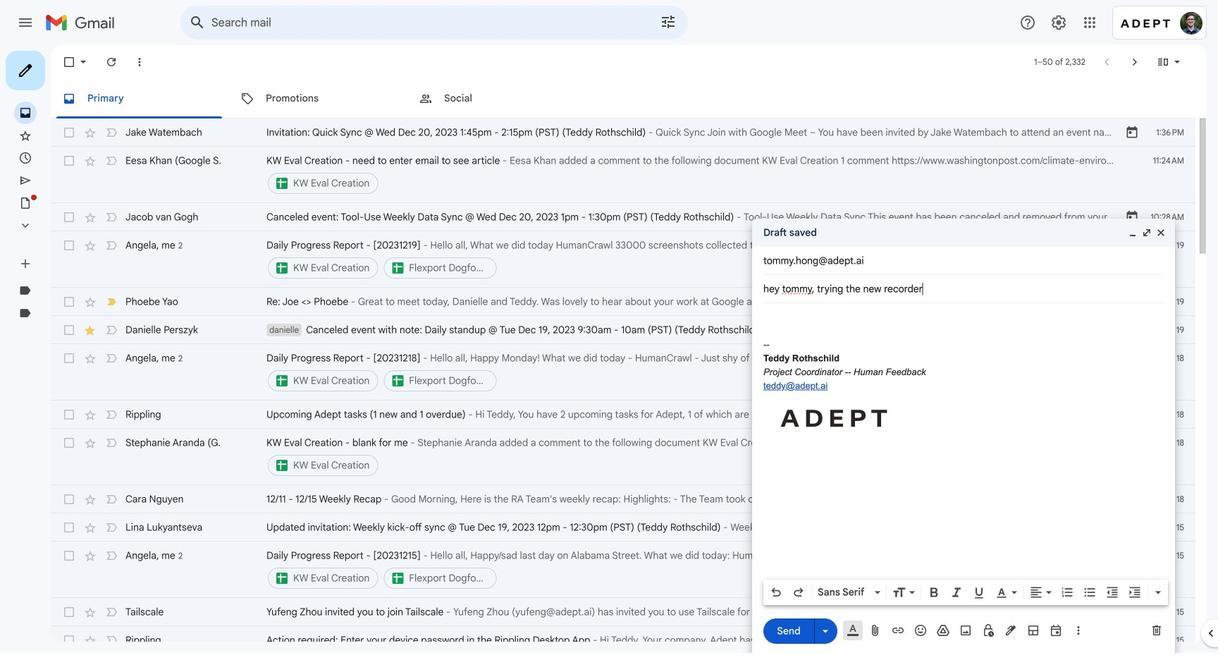 Task type: describe. For each thing, give the bounding box(es) containing it.
insert files using drive image
[[937, 624, 951, 638]]

numbered list ‪(⌘⇧7)‬ image
[[1061, 585, 1075, 600]]

bold ‪(⌘b)‬ image
[[928, 585, 942, 600]]

4 cell from the top
[[267, 436, 1126, 478]]

older image
[[1129, 55, 1143, 69]]

search mail image
[[185, 10, 210, 35]]

insert emoji ‪(⌘⇧2)‬ image
[[914, 624, 928, 638]]

discard draft ‪(⌘⇧d)‬ image
[[1150, 624, 1165, 638]]

2 row from the top
[[51, 147, 1196, 203]]

more labels image
[[18, 219, 32, 233]]

insert signature image
[[1004, 624, 1019, 638]]

main menu image
[[17, 14, 34, 31]]

primary tab
[[51, 79, 228, 119]]

9 row from the top
[[51, 429, 1196, 485]]

1 calendar event image from the top
[[1126, 126, 1140, 140]]

indent more ‪(⌘])‬ image
[[1129, 585, 1143, 600]]

undo ‪(⌘z)‬ image
[[770, 585, 784, 600]]

Message Body text field
[[764, 310, 1165, 576]]

1 row from the top
[[51, 119, 1196, 147]]

close image
[[1156, 227, 1167, 238]]

13 row from the top
[[51, 598, 1196, 626]]

attach files image
[[869, 624, 883, 638]]

4 row from the top
[[51, 231, 1196, 288]]

redo ‪(⌘y)‬ image
[[792, 585, 806, 600]]

settings image
[[1051, 14, 1068, 31]]

6 row from the top
[[51, 316, 1196, 344]]

select a layout image
[[1027, 624, 1041, 638]]

8 row from the top
[[51, 401, 1196, 429]]

11 row from the top
[[51, 514, 1196, 542]]

14 row from the top
[[51, 626, 1196, 653]]



Task type: vqa. For each thing, say whether or not it's contained in the screenshot.
sean paul via linke.
no



Task type: locate. For each thing, give the bounding box(es) containing it.
10 row from the top
[[51, 485, 1196, 514]]

5 row from the top
[[51, 288, 1196, 316]]

5 cell from the top
[[267, 549, 1126, 591]]

cell
[[267, 154, 1126, 196], [267, 238, 1126, 281], [267, 351, 1126, 394], [267, 436, 1126, 478], [267, 549, 1126, 591]]

more options image
[[1075, 624, 1083, 638]]

italic ‪(⌘i)‬ image
[[950, 585, 964, 600]]

support image
[[1020, 14, 1037, 31]]

7 row from the top
[[51, 344, 1196, 401]]

1 cell from the top
[[267, 154, 1126, 196]]

row
[[51, 119, 1196, 147], [51, 147, 1196, 203], [51, 203, 1196, 231], [51, 231, 1196, 288], [51, 288, 1196, 316], [51, 316, 1196, 344], [51, 344, 1196, 401], [51, 401, 1196, 429], [51, 429, 1196, 485], [51, 485, 1196, 514], [51, 514, 1196, 542], [51, 542, 1196, 598], [51, 598, 1196, 626], [51, 626, 1196, 653]]

3 row from the top
[[51, 203, 1196, 231]]

formatting options toolbar
[[764, 580, 1169, 605]]

12 row from the top
[[51, 542, 1196, 598]]

None search field
[[181, 6, 688, 40]]

2 cell from the top
[[267, 238, 1126, 281]]

option
[[815, 585, 873, 600]]

tab list
[[51, 79, 1208, 119]]

social tab
[[408, 79, 585, 119]]

minimize image
[[1128, 227, 1139, 238]]

insert link ‪(⌘k)‬ image
[[892, 624, 906, 638]]

promotions tab
[[229, 79, 407, 119]]

insert photo image
[[959, 624, 973, 638]]

underline ‪(⌘u)‬ image
[[973, 586, 987, 600]]

None checkbox
[[62, 238, 76, 253], [62, 295, 76, 309], [62, 323, 76, 337], [62, 351, 76, 365], [62, 408, 76, 422], [62, 436, 76, 450], [62, 521, 76, 535], [62, 549, 76, 563], [62, 605, 76, 619], [62, 238, 76, 253], [62, 295, 76, 309], [62, 323, 76, 337], [62, 351, 76, 365], [62, 408, 76, 422], [62, 436, 76, 450], [62, 521, 76, 535], [62, 549, 76, 563], [62, 605, 76, 619]]

indent less ‪(⌘[)‬ image
[[1106, 585, 1120, 600]]

pop out image
[[1142, 227, 1153, 238]]

set up a time to meet image
[[1050, 624, 1064, 638]]

more formatting options image
[[1152, 585, 1166, 600]]

1 vertical spatial calendar event image
[[1126, 210, 1140, 224]]

refresh image
[[104, 55, 119, 69]]

2 calendar event image from the top
[[1126, 210, 1140, 224]]

more email options image
[[133, 55, 147, 69]]

gmail image
[[45, 8, 122, 37]]

3 cell from the top
[[267, 351, 1126, 394]]

dialog
[[753, 219, 1176, 653]]

Search mail text field
[[212, 16, 621, 30]]

Subject field
[[764, 282, 1165, 296]]

more send options image
[[819, 624, 833, 638]]

advanced search options image
[[655, 8, 683, 36]]

navigation
[[0, 45, 169, 653]]

0 vertical spatial calendar event image
[[1126, 126, 1140, 140]]

option inside formatting options toolbar
[[815, 585, 873, 600]]

None checkbox
[[62, 55, 76, 69], [62, 126, 76, 140], [62, 154, 76, 168], [62, 210, 76, 224], [62, 492, 76, 506], [62, 633, 76, 648], [62, 55, 76, 69], [62, 126, 76, 140], [62, 154, 76, 168], [62, 210, 76, 224], [62, 492, 76, 506], [62, 633, 76, 648]]

toggle confidential mode image
[[982, 624, 996, 638]]

calendar event image
[[1126, 126, 1140, 140], [1126, 210, 1140, 224]]

toggle split pane mode image
[[1157, 55, 1171, 69]]

main content
[[51, 45, 1208, 653]]

bulleted list ‪(⌘⇧8)‬ image
[[1083, 585, 1098, 600]]



